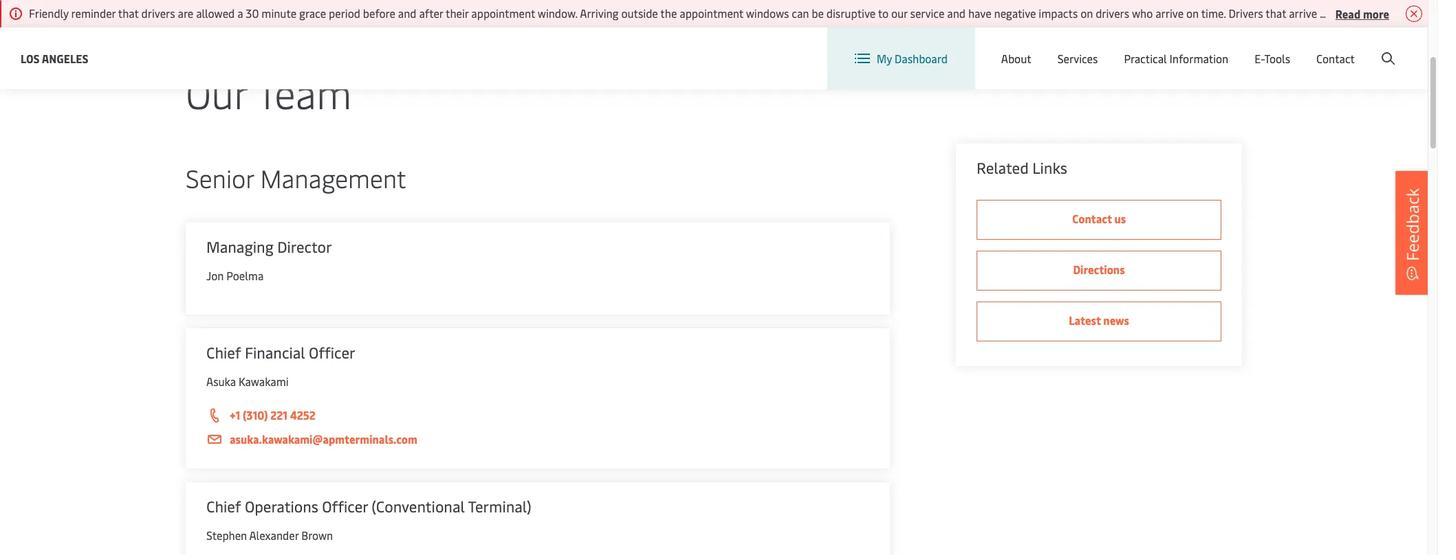 Task type: describe. For each thing, give the bounding box(es) containing it.
angeles for los angeles > our team
[[203, 22, 237, 35]]

2 on from the left
[[1187, 6, 1199, 21]]

create
[[1327, 40, 1359, 55]]

minute
[[262, 6, 297, 21]]

terminal)
[[468, 497, 532, 517]]

service
[[911, 6, 945, 21]]

feedback button
[[1396, 171, 1430, 295]]

asuka kawakami
[[206, 374, 289, 389]]

have
[[969, 6, 992, 21]]

senior
[[186, 161, 254, 195]]

friendly reminder that drivers are allowed a 30 minute grace period before and after their appointment window. arriving outside the appointment windows can be disruptive to our service and have negative impacts on drivers who arrive on time. drivers that arrive outside their appointmen
[[29, 6, 1438, 21]]

services
[[1058, 51, 1098, 66]]

directions
[[1073, 262, 1125, 277]]

drivers
[[1229, 6, 1264, 21]]

to
[[878, 6, 889, 21]]

2 appointment from the left
[[680, 6, 744, 21]]

global menu
[[1163, 40, 1225, 55]]

stephen alexander brown
[[206, 528, 333, 543]]

my dashboard
[[877, 51, 948, 66]]

my
[[877, 51, 892, 66]]

1 and from the left
[[398, 6, 417, 21]]

dashboard
[[895, 51, 948, 66]]

1 vertical spatial our
[[186, 65, 247, 120]]

1 drivers from the left
[[141, 6, 175, 21]]

global menu button
[[1133, 27, 1239, 68]]

about button
[[1001, 28, 1032, 89]]

related
[[977, 158, 1029, 178]]

friendly
[[29, 6, 69, 21]]

asuka.kawakami@apmterminals.com
[[230, 432, 417, 447]]

menu
[[1197, 40, 1225, 55]]

our
[[891, 6, 908, 21]]

news
[[1104, 313, 1129, 328]]

switch location
[[1041, 40, 1119, 55]]

officer for operations
[[322, 497, 368, 517]]

(310)
[[243, 408, 268, 423]]

login
[[1291, 40, 1318, 55]]

1 their from the left
[[446, 6, 469, 21]]

2 their from the left
[[1359, 6, 1382, 21]]

los for los angeles > our team
[[186, 22, 201, 35]]

directions link
[[977, 251, 1222, 291]]

kawakami
[[239, 374, 289, 389]]

are
[[178, 6, 193, 21]]

brown
[[301, 528, 333, 543]]

information
[[1170, 51, 1229, 66]]

2 outside from the left
[[1320, 6, 1357, 21]]

managing
[[206, 237, 274, 257]]

services button
[[1058, 28, 1098, 89]]

who
[[1132, 6, 1153, 21]]

account
[[1361, 40, 1402, 55]]

senior management
[[186, 161, 406, 195]]

operations
[[245, 497, 318, 517]]

contact us link
[[977, 200, 1222, 240]]

more
[[1363, 6, 1390, 21]]

arriving
[[580, 6, 619, 21]]

chief for chief financial officer
[[206, 343, 241, 363]]

jon poelma
[[206, 268, 264, 283]]

latest news link
[[977, 302, 1222, 342]]

2 that from the left
[[1266, 6, 1287, 21]]

negative
[[994, 6, 1036, 21]]

related links contact us
[[977, 158, 1126, 226]]

1 vertical spatial team
[[256, 65, 352, 120]]

contact inside related links contact us
[[1072, 211, 1112, 226]]

be
[[812, 6, 824, 21]]

read
[[1336, 6, 1361, 21]]

about
[[1001, 51, 1032, 66]]

angeles for los angeles
[[42, 51, 88, 66]]

login / create account link
[[1265, 28, 1402, 68]]

director
[[277, 237, 332, 257]]

latest
[[1069, 313, 1101, 328]]

window.
[[538, 6, 578, 21]]

chief financial officer
[[206, 343, 355, 363]]

latest news
[[1069, 313, 1129, 328]]

0 horizontal spatial los angeles link
[[21, 50, 88, 67]]

30
[[246, 6, 259, 21]]

e-tools
[[1255, 51, 1291, 66]]

switch location button
[[1019, 40, 1119, 55]]

the
[[661, 6, 677, 21]]

grace
[[299, 6, 326, 21]]

allowed
[[196, 6, 235, 21]]



Task type: vqa. For each thing, say whether or not it's contained in the screenshot.
the 'Terminals'
no



Task type: locate. For each thing, give the bounding box(es) containing it.
outside
[[621, 6, 658, 21], [1320, 6, 1357, 21]]

0 horizontal spatial and
[[398, 6, 417, 21]]

1 horizontal spatial their
[[1359, 6, 1382, 21]]

a
[[237, 6, 243, 21]]

0 horizontal spatial outside
[[621, 6, 658, 21]]

time.
[[1202, 6, 1226, 21]]

0 horizontal spatial appointment
[[471, 6, 535, 21]]

drivers left who
[[1096, 6, 1130, 21]]

tools
[[1265, 51, 1291, 66]]

contact
[[1317, 51, 1355, 66], [1072, 211, 1112, 226]]

their
[[446, 6, 469, 21], [1359, 6, 1382, 21]]

our right >
[[250, 22, 265, 35]]

1 horizontal spatial los
[[186, 22, 201, 35]]

angeles down allowed
[[203, 22, 237, 35]]

los angeles link down allowed
[[186, 22, 237, 35]]

outside left the
[[621, 6, 658, 21]]

0 vertical spatial angeles
[[203, 22, 237, 35]]

2 drivers from the left
[[1096, 6, 1130, 21]]

contact button
[[1317, 28, 1355, 89]]

appointment
[[471, 6, 535, 21], [680, 6, 744, 21]]

1 horizontal spatial that
[[1266, 6, 1287, 21]]

los angeles
[[21, 51, 88, 66]]

their up account
[[1359, 6, 1382, 21]]

0 horizontal spatial drivers
[[141, 6, 175, 21]]

officer for financial
[[309, 343, 355, 363]]

practical information button
[[1124, 28, 1229, 89]]

that
[[118, 6, 139, 21], [1266, 6, 1287, 21]]

officer up the brown on the bottom left of page
[[322, 497, 368, 517]]

angeles
[[203, 22, 237, 35], [42, 51, 88, 66]]

financial
[[245, 343, 305, 363]]

0 horizontal spatial their
[[446, 6, 469, 21]]

0 horizontal spatial arrive
[[1156, 6, 1184, 21]]

read more
[[1336, 6, 1390, 21]]

2 chief from the top
[[206, 497, 241, 517]]

0 vertical spatial our
[[250, 22, 265, 35]]

1 on from the left
[[1081, 6, 1093, 21]]

1 vertical spatial chief
[[206, 497, 241, 517]]

their right after
[[446, 6, 469, 21]]

1 that from the left
[[118, 6, 139, 21]]

1 outside from the left
[[621, 6, 658, 21]]

1 horizontal spatial and
[[947, 6, 966, 21]]

/
[[1320, 40, 1325, 55]]

e-tools button
[[1255, 28, 1291, 89]]

1 horizontal spatial drivers
[[1096, 6, 1130, 21]]

1 horizontal spatial los angeles link
[[186, 22, 237, 35]]

2 arrive from the left
[[1289, 6, 1317, 21]]

0 vertical spatial los angeles link
[[186, 22, 237, 35]]

221
[[270, 408, 288, 423]]

+1 (310) 221 4252
[[230, 408, 316, 423]]

>
[[243, 22, 248, 35]]

and left "have"
[[947, 6, 966, 21]]

1 vertical spatial angeles
[[42, 51, 88, 66]]

on right impacts at the right top
[[1081, 6, 1093, 21]]

switch
[[1041, 40, 1074, 55]]

poelma
[[226, 268, 264, 283]]

angeles down friendly
[[42, 51, 88, 66]]

impacts
[[1039, 6, 1078, 21]]

our
[[250, 22, 265, 35], [186, 65, 247, 120]]

los angeles > our team
[[186, 22, 291, 35]]

0 vertical spatial contact
[[1317, 51, 1355, 66]]

reminder
[[71, 6, 116, 21]]

los down friendly
[[21, 51, 40, 66]]

chief up asuka
[[206, 343, 241, 363]]

arrive
[[1156, 6, 1184, 21], [1289, 6, 1317, 21]]

location
[[1076, 40, 1119, 55]]

1 vertical spatial los angeles link
[[21, 50, 88, 67]]

before
[[363, 6, 395, 21]]

on left time.
[[1187, 6, 1199, 21]]

arrive up login
[[1289, 6, 1317, 21]]

jon
[[206, 268, 224, 283]]

drivers left are
[[141, 6, 175, 21]]

1 horizontal spatial our
[[250, 22, 265, 35]]

alexander
[[249, 528, 299, 543]]

that right 'drivers'
[[1266, 6, 1287, 21]]

los angeles link down friendly
[[21, 50, 88, 67]]

links
[[1033, 158, 1068, 178]]

e-
[[1255, 51, 1265, 66]]

1 arrive from the left
[[1156, 6, 1184, 21]]

login / create account
[[1291, 40, 1402, 55]]

1 horizontal spatial on
[[1187, 6, 1199, 21]]

my dashboard button
[[855, 28, 948, 89]]

stephen
[[206, 528, 247, 543]]

4252
[[290, 408, 316, 423]]

1 vertical spatial los
[[21, 51, 40, 66]]

asuka
[[206, 374, 236, 389]]

windows
[[746, 6, 789, 21]]

asuka.kawakami@apmterminals.com link
[[206, 431, 870, 449]]

0 horizontal spatial that
[[118, 6, 139, 21]]

1 horizontal spatial appointment
[[680, 6, 744, 21]]

officer right "financial"
[[309, 343, 355, 363]]

appointment right the
[[680, 6, 744, 21]]

0 vertical spatial chief
[[206, 343, 241, 363]]

global
[[1163, 40, 1195, 55]]

los down are
[[186, 22, 201, 35]]

2 and from the left
[[947, 6, 966, 21]]

chief operations officer (conventional terminal)
[[206, 497, 532, 517]]

1 horizontal spatial contact
[[1317, 51, 1355, 66]]

practical information
[[1124, 51, 1229, 66]]

period
[[329, 6, 360, 21]]

appointment left window.
[[471, 6, 535, 21]]

0 horizontal spatial angeles
[[42, 51, 88, 66]]

arrive right who
[[1156, 6, 1184, 21]]

management
[[260, 161, 406, 195]]

feedback
[[1401, 188, 1424, 261]]

disruptive
[[827, 6, 876, 21]]

chief
[[206, 343, 241, 363], [206, 497, 241, 517]]

1 vertical spatial officer
[[322, 497, 368, 517]]

0 horizontal spatial on
[[1081, 6, 1093, 21]]

0 horizontal spatial our
[[186, 65, 247, 120]]

1 horizontal spatial outside
[[1320, 6, 1357, 21]]

read more button
[[1336, 5, 1390, 22]]

0 horizontal spatial los
[[21, 51, 40, 66]]

that right reminder
[[118, 6, 139, 21]]

officer
[[309, 343, 355, 363], [322, 497, 368, 517]]

1 horizontal spatial arrive
[[1289, 6, 1317, 21]]

los for los angeles
[[21, 51, 40, 66]]

la-our team image
[[0, 0, 1428, 16]]

0 vertical spatial team
[[267, 22, 291, 35]]

and left after
[[398, 6, 417, 21]]

appointmen
[[1385, 6, 1438, 21]]

0 horizontal spatial contact
[[1072, 211, 1112, 226]]

0 vertical spatial los
[[186, 22, 201, 35]]

chief up stephen
[[206, 497, 241, 517]]

1 horizontal spatial angeles
[[203, 22, 237, 35]]

our team
[[186, 65, 352, 120]]

team
[[267, 22, 291, 35], [256, 65, 352, 120]]

outside up create
[[1320, 6, 1357, 21]]

practical
[[1124, 51, 1167, 66]]

close alert image
[[1406, 6, 1423, 22]]

1 vertical spatial contact
[[1072, 211, 1112, 226]]

our down los angeles > our team
[[186, 65, 247, 120]]

1 appointment from the left
[[471, 6, 535, 21]]

1 chief from the top
[[206, 343, 241, 363]]

0 vertical spatial officer
[[309, 343, 355, 363]]

can
[[792, 6, 809, 21]]

(conventional
[[372, 497, 465, 517]]

after
[[419, 6, 443, 21]]

chief for chief operations officer (conventional terminal)
[[206, 497, 241, 517]]

los
[[186, 22, 201, 35], [21, 51, 40, 66]]

us
[[1115, 211, 1126, 226]]



